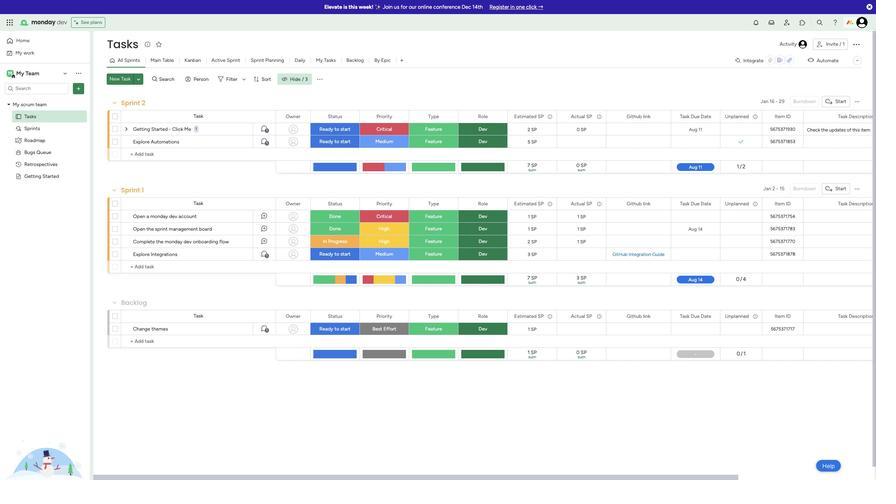 Task type: vqa. For each thing, say whether or not it's contained in the screenshot.
rightmost Filter dashboard by text search field
no



Task type: describe. For each thing, give the bounding box(es) containing it.
3 item id from the top
[[775, 314, 791, 320]]

new
[[110, 76, 120, 82]]

person
[[194, 76, 209, 82]]

3 type field from the top
[[427, 313, 441, 321]]

flow
[[219, 239, 229, 245]]

0 vertical spatial tasks
[[107, 36, 138, 52]]

1 button for explore automations
[[253, 136, 276, 148]]

3 feature from the top
[[425, 214, 442, 220]]

v2 search image
[[152, 75, 157, 83]]

2 0 sp sum from the top
[[576, 350, 587, 360]]

complete the monday dev onboarding flow
[[133, 239, 229, 245]]

us
[[394, 4, 399, 10]]

apps image
[[799, 19, 806, 26]]

Search in workspace field
[[15, 85, 59, 93]]

main
[[151, 57, 161, 63]]

/ for hide / 3
[[302, 76, 304, 82]]

join
[[383, 4, 393, 10]]

2 actual sp field from the top
[[569, 200, 594, 208]]

priority for third priority field from the top of the page
[[377, 314, 392, 320]]

5675371853
[[770, 139, 795, 144]]

7 feature from the top
[[425, 326, 442, 332]]

automations
[[151, 139, 179, 145]]

1 item id field from the top
[[773, 113, 793, 121]]

2 description from the top
[[849, 201, 874, 207]]

priority for second priority field from the bottom
[[377, 201, 392, 207]]

1 inside button
[[843, 41, 845, 47]]

the for check
[[821, 127, 828, 133]]

2 unplanned field from the top
[[723, 200, 751, 208]]

2 actual sp from the top
[[571, 201, 592, 207]]

in progress
[[323, 239, 347, 245]]

1 to from the top
[[335, 126, 339, 132]]

open the sprint management board
[[133, 226, 212, 232]]

open for open the sprint management board
[[133, 226, 145, 232]]

active sprint button
[[206, 55, 246, 66]]

column information image for 2nd the estimated sp field from the top of the page
[[547, 201, 553, 207]]

column information image for third the estimated sp field from the bottom of the page
[[547, 114, 553, 120]]

invite / 1
[[826, 41, 845, 47]]

start for sprint 1
[[836, 186, 846, 192]]

7 dev from the top
[[479, 326, 487, 332]]

start for sprint 2
[[836, 99, 846, 105]]

2 date from the top
[[701, 201, 711, 207]]

0 horizontal spatial 3
[[305, 76, 308, 82]]

dec
[[462, 4, 471, 10]]

click
[[172, 126, 183, 132]]

complete
[[133, 239, 155, 245]]

2 task description field from the top
[[836, 200, 876, 208]]

monday for open
[[150, 214, 168, 220]]

queue
[[36, 150, 51, 155]]

3 actual sp field from the top
[[569, 313, 594, 321]]

2 ready to start from the top
[[320, 139, 351, 145]]

3 description from the top
[[849, 314, 874, 320]]

table
[[162, 57, 174, 63]]

3 start from the top
[[340, 251, 351, 257]]

lottie animation image
[[0, 410, 90, 481]]

help
[[822, 463, 835, 470]]

1 task description from the top
[[838, 114, 874, 120]]

3 status from the top
[[328, 314, 342, 320]]

getting started - click me
[[133, 126, 191, 132]]

sprint 1
[[121, 186, 144, 195]]

active
[[211, 57, 226, 63]]

sprint planning button
[[246, 55, 289, 66]]

work
[[23, 50, 34, 56]]

aug for aug 14
[[689, 227, 697, 232]]

3 status field from the top
[[326, 313, 344, 321]]

invite members image
[[784, 19, 791, 26]]

4 feature from the top
[[425, 226, 442, 232]]

2 2 sp from the top
[[528, 239, 537, 245]]

hide
[[290, 76, 301, 82]]

3 actual from the top
[[571, 314, 585, 320]]

online
[[418, 4, 432, 10]]

jan 16 - 29 button
[[758, 96, 788, 107]]

monday for complete
[[165, 239, 182, 245]]

1 role from the top
[[478, 114, 488, 120]]

workspace options image
[[75, 70, 82, 77]]

due for second task due date field
[[691, 201, 700, 207]]

lottie animation element
[[0, 410, 90, 481]]

explore for explore integrations
[[133, 252, 150, 258]]

all
[[118, 57, 123, 63]]

conference
[[433, 4, 461, 10]]

christina overa image
[[857, 17, 868, 28]]

sum inside 1 sp sum
[[528, 355, 536, 360]]

item
[[861, 127, 870, 133]]

5
[[528, 139, 530, 145]]

the for open
[[147, 226, 154, 232]]

1 status field from the top
[[326, 113, 344, 121]]

1 github link field from the top
[[625, 113, 652, 121]]

register in one click →
[[490, 4, 543, 10]]

3 for 3 sp
[[528, 252, 530, 257]]

menu image
[[854, 99, 860, 105]]

automate
[[817, 58, 839, 64]]

kanban button
[[179, 55, 206, 66]]

4 start from the top
[[340, 326, 351, 332]]

arrow down image
[[240, 75, 248, 83]]

- for 1
[[777, 186, 779, 192]]

daily button
[[289, 55, 311, 66]]

1 button for getting started - click me
[[253, 123, 276, 136]]

1 vertical spatial menu image
[[854, 186, 860, 192]]

3 estimated sp field from the top
[[513, 313, 546, 321]]

help image
[[832, 19, 839, 26]]

3 github link from the top
[[627, 314, 651, 320]]

workspace selection element
[[7, 69, 40, 78]]

1 status from the top
[[328, 114, 342, 120]]

2 github from the top
[[627, 201, 642, 207]]

6 feature from the top
[[425, 251, 442, 257]]

2 done from the top
[[329, 226, 341, 232]]

5 sp
[[528, 139, 537, 145]]

open a monday dev account
[[133, 214, 197, 220]]

elevate
[[324, 4, 342, 10]]

1 inside field
[[142, 186, 144, 195]]

2 to from the top
[[335, 139, 339, 145]]

item for 3rd item id field from the bottom
[[775, 114, 785, 120]]

2 role field from the top
[[476, 200, 490, 208]]

progress
[[328, 239, 347, 245]]

main table button
[[145, 55, 179, 66]]

Sprint 2 field
[[119, 99, 147, 108]]

1 ready from the top
[[320, 126, 333, 132]]

1 ready to start from the top
[[320, 126, 351, 132]]

2 status from the top
[[328, 201, 342, 207]]

1 button for explore integrations
[[253, 248, 276, 261]]

start button for sprint 2
[[822, 96, 850, 107]]

getting for getting started - click me
[[133, 126, 150, 132]]

getting for getting started
[[24, 173, 41, 179]]

5675371930
[[770, 127, 795, 132]]

guide
[[652, 252, 665, 257]]

1 github from the top
[[627, 114, 642, 120]]

change themes
[[133, 326, 168, 332]]

2 task due date from the top
[[680, 201, 711, 207]]

me
[[184, 126, 191, 132]]

my tasks button
[[311, 55, 341, 66]]

4 to from the top
[[335, 326, 339, 332]]

sprint for sprint planning
[[251, 57, 264, 63]]

sp inside 3 sp sum
[[581, 275, 587, 281]]

search everything image
[[816, 19, 823, 26]]

aug 14
[[689, 227, 703, 232]]

updates
[[829, 127, 846, 133]]

monday dev
[[31, 18, 67, 26]]

1 estimated sp from the top
[[514, 114, 544, 120]]

jan for sprint 2
[[761, 99, 769, 105]]

caret down image
[[7, 102, 10, 107]]

6 dev from the top
[[479, 251, 487, 257]]

sum inside 3 sp sum
[[578, 280, 586, 285]]

2 start from the top
[[340, 139, 351, 145]]

3 task description field from the top
[[836, 313, 876, 321]]

3 ready to start from the top
[[320, 251, 351, 257]]

3 for 3 sp sum
[[577, 275, 579, 281]]

1 link from the top
[[643, 114, 651, 120]]

1 task description field from the top
[[836, 113, 876, 121]]

workspace image
[[7, 70, 14, 77]]

3 item id field from the top
[[773, 313, 793, 321]]

team
[[35, 102, 47, 108]]

aug for aug 11
[[689, 127, 697, 132]]

my tasks
[[316, 57, 336, 63]]

14th
[[472, 4, 483, 10]]

11
[[699, 127, 702, 132]]

0 / 4
[[736, 277, 746, 283]]

0 vertical spatial menu image
[[316, 76, 323, 83]]

→
[[538, 4, 543, 10]]

2 7 sp sum from the top
[[527, 275, 537, 285]]

0 vertical spatial this
[[349, 4, 358, 10]]

jan for sprint 1
[[763, 186, 771, 192]]

3 estimated sp from the top
[[514, 314, 544, 320]]

2 priority field from the top
[[375, 200, 394, 208]]

/ for 0 / 4
[[740, 277, 742, 283]]

for
[[401, 4, 408, 10]]

2 estimated sp from the top
[[514, 201, 544, 207]]

Search field
[[157, 74, 178, 84]]

0 horizontal spatial sprints
[[24, 126, 40, 132]]

check
[[807, 127, 820, 133]]

team
[[26, 70, 39, 77]]

a
[[147, 214, 149, 220]]

best
[[372, 326, 382, 332]]

/ for 0 / 1
[[741, 351, 743, 358]]

✨
[[375, 4, 381, 10]]

2 type from the top
[[428, 201, 439, 207]]

priority for 3rd priority field from the bottom
[[377, 114, 392, 120]]

2 role from the top
[[478, 201, 488, 207]]

sprint planning
[[251, 57, 284, 63]]

0 vertical spatial dev
[[57, 18, 67, 26]]

list box containing my scrum team
[[0, 97, 90, 278]]

1 vertical spatial -
[[169, 126, 171, 132]]

themes
[[151, 326, 168, 332]]

in
[[511, 4, 515, 10]]

jan 2 - 15 button
[[761, 183, 788, 195]]

1 feature from the top
[[425, 126, 442, 132]]

started for getting started
[[42, 173, 59, 179]]

start button for sprint 1
[[822, 183, 850, 195]]

daily
[[295, 57, 305, 63]]

1 id from the top
[[786, 114, 791, 120]]

16
[[770, 99, 775, 105]]

3 link from the top
[[643, 314, 651, 320]]

0 / 1
[[737, 351, 746, 358]]

integrate
[[743, 58, 764, 64]]

new task button
[[107, 74, 133, 85]]

4
[[743, 277, 746, 283]]

sprints inside button
[[124, 57, 140, 63]]

3 ready from the top
[[320, 251, 333, 257]]

1 vertical spatial this
[[853, 127, 860, 133]]

management
[[169, 226, 198, 232]]

filter
[[226, 76, 237, 82]]

1 sp sum
[[528, 350, 537, 360]]

1 priority field from the top
[[375, 113, 394, 121]]

public board image for getting started
[[15, 173, 22, 180]]

backlog button
[[341, 55, 369, 66]]

5675371878
[[770, 252, 796, 257]]

roadmap
[[24, 138, 45, 144]]

15
[[780, 186, 785, 192]]

2 status field from the top
[[326, 200, 344, 208]]

effort
[[383, 326, 396, 332]]

elevate is this week! ✨ join us for our online conference dec 14th
[[324, 4, 483, 10]]

my for my team
[[16, 70, 24, 77]]

my team
[[16, 70, 39, 77]]

critical for feature
[[377, 214, 392, 220]]

0 vertical spatial monday
[[31, 18, 55, 26]]

2 vertical spatial tasks
[[24, 114, 36, 120]]

1 2 sp from the top
[[528, 127, 537, 132]]

3 owner field from the top
[[284, 313, 302, 321]]

invite / 1 button
[[813, 39, 848, 50]]

in
[[323, 239, 327, 245]]

show board description image
[[143, 41, 152, 48]]

my for my tasks
[[316, 57, 323, 63]]

5 feature from the top
[[425, 239, 442, 245]]

3 actual sp from the top
[[571, 314, 592, 320]]

my work button
[[4, 47, 76, 59]]

see
[[81, 19, 89, 25]]

2 item id field from the top
[[773, 200, 793, 208]]

2 owner field from the top
[[284, 200, 302, 208]]

5 dev from the top
[[479, 239, 487, 245]]

person button
[[182, 74, 213, 85]]

explore integrations
[[133, 252, 177, 258]]

1 item id from the top
[[775, 114, 791, 120]]



Task type: locate. For each thing, give the bounding box(es) containing it.
1 due from the top
[[691, 114, 700, 120]]

1 vertical spatial public board image
[[15, 173, 22, 180]]

7
[[527, 163, 530, 169], [527, 275, 530, 281]]

7 sp sum down "3 sp"
[[527, 275, 537, 285]]

1 vertical spatial link
[[643, 201, 651, 207]]

2 actual from the top
[[571, 201, 585, 207]]

option
[[0, 98, 90, 100]]

by
[[374, 57, 380, 63]]

backlog up the change
[[121, 299, 147, 307]]

backlog for backlog button on the top of the page
[[346, 57, 364, 63]]

0 vertical spatial item
[[775, 114, 785, 120]]

4 ready from the top
[[320, 326, 333, 332]]

main table
[[151, 57, 174, 63]]

1 vertical spatial + add task text field
[[125, 263, 273, 272]]

2 vertical spatial id
[[786, 314, 791, 320]]

date
[[701, 114, 711, 120], [701, 201, 711, 207], [701, 314, 711, 320]]

jan
[[761, 99, 769, 105], [763, 186, 771, 192]]

bugs
[[24, 150, 35, 155]]

2 vertical spatial type field
[[427, 313, 441, 321]]

+ Add task text field
[[125, 150, 273, 159], [125, 263, 273, 272]]

2 vertical spatial owner field
[[284, 313, 302, 321]]

sprint inside button
[[251, 57, 264, 63]]

github integration guide
[[613, 252, 665, 257]]

dev for open
[[169, 214, 177, 220]]

2 vertical spatial github link
[[627, 314, 651, 320]]

0 vertical spatial 2 sp
[[528, 127, 537, 132]]

1 dev from the top
[[479, 126, 487, 132]]

+ add task text field down me on the left
[[125, 150, 273, 159]]

1 role field from the top
[[476, 113, 490, 121]]

2
[[142, 99, 145, 107], [528, 127, 530, 132], [743, 164, 746, 170], [773, 186, 775, 192], [528, 239, 530, 245]]

1 vertical spatial medium
[[375, 251, 393, 257]]

sprint inside field
[[121, 99, 140, 107]]

task
[[121, 76, 131, 82], [194, 113, 203, 119], [680, 114, 690, 120], [838, 114, 848, 120], [194, 201, 203, 207], [680, 201, 690, 207], [838, 201, 848, 207], [194, 313, 203, 319], [680, 314, 690, 320], [838, 314, 848, 320]]

1 vertical spatial monday
[[150, 214, 168, 220]]

1 estimated from the top
[[514, 114, 537, 120]]

0 vertical spatial 0 sp sum
[[576, 163, 587, 173]]

owner for 1st owner field
[[286, 114, 301, 120]]

list box
[[0, 97, 90, 278]]

1 vertical spatial priority field
[[375, 200, 394, 208]]

column information image
[[597, 114, 602, 120], [547, 314, 553, 320], [597, 314, 602, 320]]

my right workspace image
[[16, 70, 24, 77]]

2 vertical spatial unplanned
[[725, 314, 749, 320]]

Actual SP field
[[569, 113, 594, 121], [569, 200, 594, 208], [569, 313, 594, 321]]

1 vertical spatial tasks
[[324, 57, 336, 63]]

+ add task text field down "onboarding"
[[125, 263, 273, 272]]

2 vertical spatial estimated sp
[[514, 314, 544, 320]]

item up 5675371930
[[775, 114, 785, 120]]

id up 5675371930
[[786, 114, 791, 120]]

explore left automations
[[133, 139, 150, 145]]

1 open from the top
[[133, 214, 145, 220]]

1 button for change themes
[[253, 323, 276, 336]]

2 7 from the top
[[527, 275, 530, 281]]

0 vertical spatial sprints
[[124, 57, 140, 63]]

2 item from the top
[[775, 201, 785, 207]]

unplanned for 2nd the unplanned field from the top of the page
[[725, 201, 749, 207]]

1 owner from the top
[[286, 114, 301, 120]]

item id field up 5675371930
[[773, 113, 793, 121]]

due
[[691, 114, 700, 120], [691, 201, 700, 207], [691, 314, 700, 320]]

item id up 5675371930
[[775, 114, 791, 120]]

2 public board image from the top
[[15, 173, 22, 180]]

1 vertical spatial due
[[691, 201, 700, 207]]

0 vertical spatial start
[[836, 99, 846, 105]]

1 estimated sp field from the top
[[513, 113, 546, 121]]

task due date
[[680, 114, 711, 120], [680, 201, 711, 207], [680, 314, 711, 320]]

2 vertical spatial owner
[[286, 314, 301, 320]]

link
[[643, 114, 651, 120], [643, 201, 651, 207], [643, 314, 651, 320]]

due for 1st task due date field from the top
[[691, 114, 700, 120]]

my inside workspace selection element
[[16, 70, 24, 77]]

board
[[199, 226, 212, 232]]

1 critical from the top
[[377, 126, 392, 132]]

Backlog field
[[119, 299, 149, 308]]

3 github link field from the top
[[625, 313, 652, 321]]

0 sp
[[577, 127, 586, 132]]

integration
[[629, 252, 651, 257]]

started for getting started - click me
[[151, 126, 168, 132]]

2 estimated sp field from the top
[[513, 200, 546, 208]]

0 vertical spatial critical
[[377, 126, 392, 132]]

- for 2
[[776, 99, 778, 105]]

autopilot image
[[808, 56, 814, 65]]

0 vertical spatial github
[[627, 114, 642, 120]]

3 task due date from the top
[[680, 314, 711, 320]]

0 vertical spatial started
[[151, 126, 168, 132]]

Priority field
[[375, 113, 394, 121], [375, 200, 394, 208], [375, 313, 394, 321]]

0 vertical spatial task description field
[[836, 113, 876, 121]]

3 item from the top
[[775, 314, 785, 320]]

1 horizontal spatial tasks
[[107, 36, 138, 52]]

the left sprint
[[147, 226, 154, 232]]

actual
[[571, 114, 585, 120], [571, 201, 585, 207], [571, 314, 585, 320]]

click
[[526, 4, 537, 10]]

2 inside field
[[142, 99, 145, 107]]

+ Add task text field
[[125, 338, 273, 346]]

2 vertical spatial estimated
[[514, 314, 537, 320]]

due for first task due date field from the bottom of the page
[[691, 314, 700, 320]]

2 medium from the top
[[375, 251, 393, 257]]

2 priority from the top
[[377, 201, 392, 207]]

open
[[133, 214, 145, 220], [133, 226, 145, 232]]

0 vertical spatial high
[[379, 226, 390, 232]]

jan 2 - 15
[[763, 186, 785, 192]]

3 unplanned from the top
[[725, 314, 749, 320]]

Owner field
[[284, 113, 302, 121], [284, 200, 302, 208], [284, 313, 302, 321]]

0 vertical spatial medium
[[375, 139, 393, 145]]

2 vertical spatial monday
[[165, 239, 182, 245]]

0 vertical spatial 7 sp sum
[[527, 163, 537, 173]]

jan left 15
[[763, 186, 771, 192]]

this right of
[[853, 127, 860, 133]]

1 vertical spatial 0 sp sum
[[576, 350, 587, 360]]

2 unplanned from the top
[[725, 201, 749, 207]]

register
[[490, 4, 509, 10]]

owner for 3rd owner field
[[286, 314, 301, 320]]

2 vertical spatial task due date
[[680, 314, 711, 320]]

1 vertical spatial item id
[[775, 201, 791, 207]]

task description
[[838, 114, 874, 120], [838, 201, 874, 207], [838, 314, 874, 320]]

2 vertical spatial item
[[775, 314, 785, 320]]

2 horizontal spatial dev
[[184, 239, 192, 245]]

integrations
[[151, 252, 177, 258]]

sprint for sprint 2
[[121, 99, 140, 107]]

column information image for 2nd the unplanned field from the top of the page
[[753, 201, 758, 207]]

explore down complete in the left of the page
[[133, 252, 150, 258]]

3
[[305, 76, 308, 82], [528, 252, 530, 257], [577, 275, 579, 281]]

0 vertical spatial status field
[[326, 113, 344, 121]]

feature
[[425, 126, 442, 132], [425, 139, 442, 145], [425, 214, 442, 220], [425, 226, 442, 232], [425, 239, 442, 245], [425, 251, 442, 257], [425, 326, 442, 332]]

2 vertical spatial actual sp
[[571, 314, 592, 320]]

tasks inside button
[[324, 57, 336, 63]]

select product image
[[6, 19, 13, 26]]

3 priority field from the top
[[375, 313, 394, 321]]

0 vertical spatial date
[[701, 114, 711, 120]]

add view image
[[400, 58, 403, 63]]

0 vertical spatial item id field
[[773, 113, 793, 121]]

2 owner from the top
[[286, 201, 301, 207]]

3 role from the top
[[478, 314, 488, 320]]

sum
[[528, 168, 536, 173], [578, 168, 586, 173], [528, 280, 536, 285], [578, 280, 586, 285], [528, 355, 536, 360], [578, 355, 586, 360]]

Task Description field
[[836, 113, 876, 121], [836, 200, 876, 208], [836, 313, 876, 321]]

2 high from the top
[[379, 239, 390, 245]]

1 high from the top
[[379, 226, 390, 232]]

getting up 'explore automations'
[[133, 126, 150, 132]]

2 start from the top
[[836, 186, 846, 192]]

my right caret down image
[[13, 102, 19, 108]]

my for my scrum team
[[13, 102, 19, 108]]

Unplanned field
[[723, 113, 751, 121], [723, 200, 751, 208], [723, 313, 751, 321]]

1 owner field from the top
[[284, 113, 302, 121]]

1 vertical spatial status
[[328, 201, 342, 207]]

tasks up all
[[107, 36, 138, 52]]

dev down management
[[184, 239, 192, 245]]

to
[[335, 126, 339, 132], [335, 139, 339, 145], [335, 251, 339, 257], [335, 326, 339, 332]]

inbox image
[[768, 19, 775, 26]]

1 7 sp sum from the top
[[527, 163, 537, 173]]

1 vertical spatial estimated
[[514, 201, 537, 207]]

0 vertical spatial github link
[[627, 114, 651, 120]]

is
[[343, 4, 347, 10]]

description
[[849, 114, 874, 120], [849, 201, 874, 207], [849, 314, 874, 320]]

backlog for the backlog field
[[121, 299, 147, 307]]

0 vertical spatial explore
[[133, 139, 150, 145]]

1 vertical spatial actual sp field
[[569, 200, 594, 208]]

active sprint
[[211, 57, 240, 63]]

getting
[[133, 126, 150, 132], [24, 173, 41, 179]]

public board image left getting started
[[15, 173, 22, 180]]

3 owner from the top
[[286, 314, 301, 320]]

2 vertical spatial role
[[478, 314, 488, 320]]

add to favorites image
[[155, 41, 162, 48]]

1 done from the top
[[329, 214, 341, 220]]

jan 16 - 29
[[761, 99, 785, 105]]

dev left see
[[57, 18, 67, 26]]

see plans
[[81, 19, 102, 25]]

open left a
[[133, 214, 145, 220]]

0 horizontal spatial menu image
[[316, 76, 323, 83]]

critical for ready to start
[[377, 126, 392, 132]]

item for 1st item id field from the bottom
[[775, 314, 785, 320]]

dev for complete
[[184, 239, 192, 245]]

1 unplanned field from the top
[[723, 113, 751, 121]]

column information image
[[547, 114, 553, 120], [753, 114, 758, 120], [547, 201, 553, 207], [597, 201, 602, 207], [753, 201, 758, 207], [753, 314, 758, 320]]

2 item id from the top
[[775, 201, 791, 207]]

sprint 2
[[121, 99, 145, 107]]

1 vertical spatial actual
[[571, 201, 585, 207]]

public board image
[[15, 113, 22, 120], [15, 173, 22, 180]]

Type field
[[427, 113, 441, 121], [427, 200, 441, 208], [427, 313, 441, 321]]

column information image for 2nd actual sp field from the top
[[597, 201, 602, 207]]

item up 5675371717
[[775, 314, 785, 320]]

backlog left by
[[346, 57, 364, 63]]

0 vertical spatial task due date field
[[678, 113, 713, 121]]

1 inside 1 sp sum
[[528, 350, 530, 356]]

1 7 from the top
[[527, 163, 530, 169]]

Tasks field
[[105, 36, 140, 52]]

2 estimated from the top
[[514, 201, 537, 207]]

5675371717
[[771, 327, 795, 332]]

invite
[[826, 41, 838, 47]]

item id up 5675371717
[[775, 314, 791, 320]]

Item ID field
[[773, 113, 793, 121], [773, 200, 793, 208], [773, 313, 793, 321]]

1 start from the top
[[836, 99, 846, 105]]

2 id from the top
[[786, 201, 791, 207]]

/ for 1 / 2
[[740, 164, 742, 170]]

getting down retrospectives at the top left of the page
[[24, 173, 41, 179]]

unplanned for 3rd the unplanned field from the top of the page
[[725, 314, 749, 320]]

1 actual sp from the top
[[571, 114, 592, 120]]

- right 16
[[776, 99, 778, 105]]

/ for invite / 1
[[840, 41, 842, 47]]

1 description from the top
[[849, 114, 874, 120]]

1 vertical spatial priority
[[377, 201, 392, 207]]

my right daily
[[316, 57, 323, 63]]

aug left 11
[[689, 127, 697, 132]]

started up 'explore automations'
[[151, 126, 168, 132]]

options image
[[852, 40, 861, 49], [75, 85, 82, 92], [710, 111, 715, 123], [448, 198, 453, 210], [547, 198, 552, 210], [661, 198, 666, 210], [752, 198, 757, 210], [300, 311, 305, 323], [399, 311, 404, 323], [547, 311, 552, 323], [661, 311, 666, 323], [710, 311, 715, 323]]

priority
[[377, 114, 392, 120], [377, 201, 392, 207], [377, 314, 392, 320]]

estimated sp
[[514, 114, 544, 120], [514, 201, 544, 207], [514, 314, 544, 320]]

0 vertical spatial unplanned field
[[723, 113, 751, 121]]

1 vertical spatial estimated sp
[[514, 201, 544, 207]]

2 vertical spatial actual sp field
[[569, 313, 594, 321]]

my
[[15, 50, 22, 56], [316, 57, 323, 63], [16, 70, 24, 77], [13, 102, 19, 108]]

0 vertical spatial id
[[786, 114, 791, 120]]

owner for 2nd owner field from the top of the page
[[286, 201, 301, 207]]

sprint inside button
[[227, 57, 240, 63]]

id up 5675371754
[[786, 201, 791, 207]]

medium
[[375, 139, 393, 145], [375, 251, 393, 257]]

the down sprint
[[156, 239, 163, 245]]

planning
[[265, 57, 284, 63]]

explore for explore automations
[[133, 139, 150, 145]]

scrum
[[21, 102, 34, 108]]

4 dev from the top
[[479, 226, 487, 232]]

3 priority from the top
[[377, 314, 392, 320]]

all sprints button
[[107, 55, 145, 66]]

monday
[[31, 18, 55, 26], [150, 214, 168, 220], [165, 239, 182, 245]]

this right 'is'
[[349, 4, 358, 10]]

2 + add task text field from the top
[[125, 263, 273, 272]]

1 vertical spatial owner
[[286, 201, 301, 207]]

3 task description from the top
[[838, 314, 874, 320]]

register in one click → link
[[490, 4, 543, 10]]

3 estimated from the top
[[514, 314, 537, 320]]

item id up 5675371754
[[775, 201, 791, 207]]

0 vertical spatial type
[[428, 114, 439, 120]]

Role field
[[476, 113, 490, 121], [476, 200, 490, 208], [476, 313, 490, 321]]

1 vertical spatial actual sp
[[571, 201, 592, 207]]

0 vertical spatial jan
[[761, 99, 769, 105]]

sprint for sprint 1
[[121, 186, 140, 195]]

home button
[[4, 35, 76, 46]]

Github link field
[[625, 113, 652, 121], [625, 200, 652, 208], [625, 313, 652, 321]]

item up 5675371754
[[775, 201, 785, 207]]

1 vertical spatial explore
[[133, 252, 150, 258]]

sprint inside field
[[121, 186, 140, 195]]

Task Due Date field
[[678, 113, 713, 121], [678, 200, 713, 208], [678, 313, 713, 321]]

1 item from the top
[[775, 114, 785, 120]]

dapulse integrations image
[[735, 58, 741, 63]]

2 sp up "3 sp"
[[528, 239, 537, 245]]

options image
[[300, 111, 305, 123], [350, 111, 355, 123], [399, 111, 404, 123], [448, 111, 453, 123], [498, 111, 503, 123], [547, 111, 552, 123], [596, 111, 601, 123], [752, 111, 757, 123], [300, 198, 305, 210], [350, 198, 355, 210], [399, 198, 404, 210], [498, 198, 503, 210], [596, 198, 601, 210], [710, 198, 715, 210], [793, 198, 798, 210], [350, 311, 355, 323], [448, 311, 453, 323], [498, 311, 503, 323], [596, 311, 601, 323], [752, 311, 757, 323], [793, 311, 798, 323]]

2 vertical spatial the
[[156, 239, 163, 245]]

1 vertical spatial high
[[379, 239, 390, 245]]

0 vertical spatial task description
[[838, 114, 874, 120]]

1 vertical spatial date
[[701, 201, 711, 207]]

the for complete
[[156, 239, 163, 245]]

sprints right all
[[124, 57, 140, 63]]

Estimated SP field
[[513, 113, 546, 121], [513, 200, 546, 208], [513, 313, 546, 321]]

1 button
[[194, 123, 199, 136], [253, 123, 276, 136], [253, 136, 276, 148], [253, 248, 276, 261], [253, 323, 276, 336]]

angle down image
[[137, 77, 140, 82]]

column information image for 3rd the unplanned field from the top of the page
[[753, 314, 758, 320]]

sprints
[[124, 57, 140, 63], [24, 126, 40, 132]]

notifications image
[[753, 19, 760, 26]]

Status field
[[326, 113, 344, 121], [326, 200, 344, 208], [326, 313, 344, 321]]

7 down "3 sp"
[[527, 275, 530, 281]]

tasks left backlog button on the top of the page
[[324, 57, 336, 63]]

29
[[779, 99, 785, 105]]

0 vertical spatial priority field
[[375, 113, 394, 121]]

plans
[[90, 19, 102, 25]]

task inside button
[[121, 76, 131, 82]]

1 date from the top
[[701, 114, 711, 120]]

open for open a monday dev account
[[133, 214, 145, 220]]

2 vertical spatial priority
[[377, 314, 392, 320]]

2 github link from the top
[[627, 201, 651, 207]]

2 vertical spatial status
[[328, 314, 342, 320]]

menu image
[[316, 76, 323, 83], [854, 186, 860, 192]]

backlog inside field
[[121, 299, 147, 307]]

collapse board header image
[[855, 58, 860, 63]]

0 horizontal spatial the
[[147, 226, 154, 232]]

3 to from the top
[[335, 251, 339, 257]]

m
[[8, 70, 12, 76]]

sprints up the roadmap
[[24, 126, 40, 132]]

aug left 14 at top right
[[689, 227, 697, 232]]

epic
[[381, 57, 391, 63]]

2 vertical spatial role field
[[476, 313, 490, 321]]

7 sp sum down 5 sp at the top of the page
[[527, 163, 537, 173]]

1 actual from the top
[[571, 114, 585, 120]]

7 sp sum
[[527, 163, 537, 173], [527, 275, 537, 285]]

my left the work
[[15, 50, 22, 56]]

1 vertical spatial estimated sp field
[[513, 200, 546, 208]]

0 vertical spatial 7
[[527, 163, 530, 169]]

home
[[16, 38, 30, 44]]

4 ready to start from the top
[[320, 326, 351, 332]]

2 dev from the top
[[479, 139, 487, 145]]

hide / 3
[[290, 76, 308, 82]]

retrospectives
[[24, 161, 58, 167]]

2 task due date field from the top
[[678, 200, 713, 208]]

1 task due date from the top
[[680, 114, 711, 120]]

1 github link from the top
[[627, 114, 651, 120]]

0 vertical spatial github link field
[[625, 113, 652, 121]]

sp
[[538, 114, 544, 120], [586, 114, 592, 120], [531, 127, 537, 132], [581, 127, 586, 132], [531, 139, 537, 145], [531, 163, 537, 169], [581, 163, 587, 169], [538, 201, 544, 207], [586, 201, 592, 207], [531, 214, 537, 220], [580, 214, 586, 220], [531, 227, 537, 232], [580, 227, 586, 232], [531, 239, 537, 245], [580, 239, 586, 245], [531, 252, 537, 257], [531, 275, 537, 281], [581, 275, 587, 281], [538, 314, 544, 320], [586, 314, 592, 320], [531, 327, 537, 332], [531, 350, 537, 356], [581, 350, 587, 356]]

3 id from the top
[[786, 314, 791, 320]]

- left 15
[[777, 186, 779, 192]]

my scrum team
[[13, 102, 47, 108]]

0 vertical spatial item id
[[775, 114, 791, 120]]

1 vertical spatial sprints
[[24, 126, 40, 132]]

public board image for tasks
[[15, 113, 22, 120]]

1 horizontal spatial menu image
[[854, 186, 860, 192]]

0 horizontal spatial started
[[42, 173, 59, 179]]

item for 2nd item id field from the bottom of the page
[[775, 201, 785, 207]]

3 inside 3 sp sum
[[577, 275, 579, 281]]

1 vertical spatial type
[[428, 201, 439, 207]]

public board image down the scrum on the left top of page
[[15, 113, 22, 120]]

column information image for first the unplanned field from the top of the page
[[753, 114, 758, 120]]

my inside my tasks button
[[316, 57, 323, 63]]

1 vertical spatial aug
[[689, 227, 697, 232]]

item id field up 5675371754
[[773, 200, 793, 208]]

week!
[[359, 4, 373, 10]]

1 horizontal spatial the
[[156, 239, 163, 245]]

1 medium from the top
[[375, 139, 393, 145]]

filter button
[[215, 74, 248, 85]]

1 task due date field from the top
[[678, 113, 713, 121]]

1 vertical spatial start
[[836, 186, 846, 192]]

2 sp up 5 sp at the top of the page
[[528, 127, 537, 132]]

1 vertical spatial id
[[786, 201, 791, 207]]

my inside my work button
[[15, 50, 22, 56]]

new task
[[110, 76, 131, 82]]

7 down the 5 at the top right of the page
[[527, 163, 530, 169]]

tasks down my scrum team
[[24, 114, 36, 120]]

backlog inside button
[[346, 57, 364, 63]]

2 vertical spatial item id
[[775, 314, 791, 320]]

2 github link field from the top
[[625, 200, 652, 208]]

/ inside button
[[840, 41, 842, 47]]

my for my work
[[15, 50, 22, 56]]

monday up "home" button
[[31, 18, 55, 26]]

item id field up 5675371717
[[773, 313, 793, 321]]

2 ready from the top
[[320, 139, 333, 145]]

explore automations
[[133, 139, 179, 145]]

2 horizontal spatial 3
[[577, 275, 579, 281]]

sprint
[[155, 226, 168, 232]]

started down retrospectives at the top left of the page
[[42, 173, 59, 179]]

sp inside 1 sp sum
[[531, 350, 537, 356]]

getting started
[[24, 173, 59, 179]]

0 horizontal spatial dev
[[57, 18, 67, 26]]

jan left 16
[[761, 99, 769, 105]]

my work
[[15, 50, 34, 56]]

0 vertical spatial aug
[[689, 127, 697, 132]]

1 vertical spatial status field
[[326, 200, 344, 208]]

unplanned for first the unplanned field from the top of the page
[[725, 114, 749, 120]]

1 vertical spatial start button
[[822, 183, 850, 195]]

0 sp sum
[[576, 163, 587, 173], [576, 350, 587, 360]]

- left click
[[169, 126, 171, 132]]

0 vertical spatial the
[[821, 127, 828, 133]]

0 vertical spatial link
[[643, 114, 651, 120]]

one
[[516, 4, 525, 10]]

open up complete in the left of the page
[[133, 226, 145, 232]]

1 vertical spatial task due date
[[680, 201, 711, 207]]

1 type from the top
[[428, 114, 439, 120]]

2 start button from the top
[[822, 183, 850, 195]]

role
[[478, 114, 488, 120], [478, 201, 488, 207], [478, 314, 488, 320]]

2 due from the top
[[691, 201, 700, 207]]

1 type field from the top
[[427, 113, 441, 121]]

0 vertical spatial due
[[691, 114, 700, 120]]

help button
[[816, 461, 841, 472]]

3 role field from the top
[[476, 313, 490, 321]]

the right check
[[821, 127, 828, 133]]

Sprint 1 field
[[119, 186, 146, 195]]

started inside list box
[[42, 173, 59, 179]]

dev up open the sprint management board
[[169, 214, 177, 220]]

1 vertical spatial 7
[[527, 275, 530, 281]]

id up 5675371717
[[786, 314, 791, 320]]

2 inside button
[[773, 186, 775, 192]]

3 unplanned field from the top
[[723, 313, 751, 321]]

1 0 sp sum from the top
[[576, 163, 587, 173]]

monday right a
[[150, 214, 168, 220]]

1 vertical spatial getting
[[24, 173, 41, 179]]

0
[[577, 127, 580, 132], [576, 163, 580, 169], [736, 277, 740, 283], [576, 350, 580, 356], [737, 351, 740, 358]]

monday down open the sprint management board
[[165, 239, 182, 245]]

1 vertical spatial task due date field
[[678, 200, 713, 208]]

0 vertical spatial getting
[[133, 126, 150, 132]]

0 vertical spatial type field
[[427, 113, 441, 121]]



